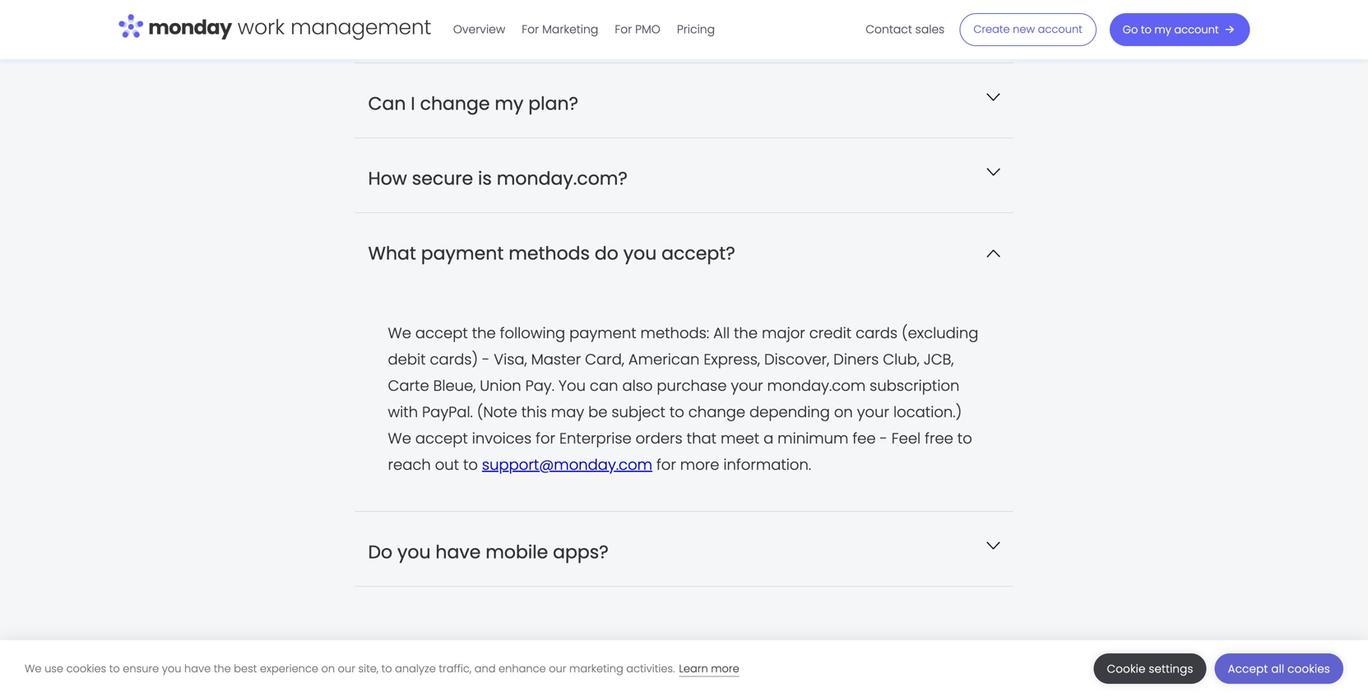 Task type: describe. For each thing, give the bounding box(es) containing it.
with
[[388, 402, 418, 423]]

mobile
[[486, 539, 548, 565]]

visa,
[[494, 349, 527, 370]]

do you have mobile apps? button
[[355, 512, 1014, 586]]

subscription
[[870, 375, 960, 396]]

go
[[1123, 22, 1139, 37]]

support@monday.com link
[[482, 454, 653, 475]]

jcb,
[[924, 349, 954, 370]]

1 horizontal spatial your
[[858, 402, 890, 423]]

how secure is monday.com?
[[368, 166, 628, 191]]

minimum
[[778, 428, 849, 449]]

have inside dropdown button
[[436, 539, 481, 565]]

accept?
[[662, 241, 736, 266]]

location.)
[[894, 402, 962, 423]]

cards
[[856, 323, 898, 344]]

for marketing
[[522, 21, 599, 37]]

can
[[368, 91, 406, 116]]

1 vertical spatial you
[[398, 539, 431, 565]]

dialog containing cookie settings
[[0, 640, 1369, 697]]

create
[[974, 22, 1011, 37]]

use
[[45, 661, 63, 676]]

payment inside the what payment methods do you accept? dropdown button
[[421, 241, 504, 266]]

change inside dropdown button
[[420, 91, 490, 116]]

to right free
[[958, 428, 973, 449]]

depending
[[750, 402, 831, 423]]

credit
[[810, 323, 852, 344]]

0 vertical spatial you
[[624, 241, 657, 266]]

the for we accept the following payment methods: all the major credit cards (excluding debit cards) - visa, master card, american express, discover, diners club, jcb, carte bleue, union pay. you can also purchase your monday.com subscription with paypal. (note this may be subject to change depending on your location.) we accept invoices for enterprise orders that meet a minimum fee - feel free to reach out to
[[734, 323, 758, 344]]

activities.
[[627, 661, 675, 676]]

1 horizontal spatial account
[[1175, 22, 1219, 37]]

how secure is monday.com? button
[[355, 138, 1014, 212]]

monday.com work management image
[[118, 11, 432, 45]]

go to my account button
[[1110, 13, 1251, 46]]

support@monday.com for more information.
[[482, 454, 812, 475]]

can i change my plan?
[[368, 91, 579, 116]]

is
[[478, 166, 492, 191]]

pricing
[[677, 21, 715, 37]]

traffic,
[[439, 661, 472, 676]]

cookie settings button
[[1094, 654, 1207, 684]]

enterprise
[[560, 428, 632, 449]]

cookie
[[1108, 661, 1146, 677]]

out
[[435, 454, 459, 475]]

cookie settings
[[1108, 661, 1194, 677]]

1 our from the left
[[338, 661, 356, 676]]

fee
[[853, 428, 876, 449]]

more inside what payment methods do you accept? region
[[681, 454, 720, 475]]

methods:
[[641, 323, 710, 344]]

information.
[[724, 454, 812, 475]]

1 vertical spatial for
[[657, 454, 677, 475]]

to left ensure on the left of the page
[[109, 661, 120, 676]]

overview link
[[445, 16, 514, 43]]

change inside we accept the following payment methods: all the major credit cards (excluding debit cards) - visa, master card, american express, discover, diners club, jcb, carte bleue, union pay. you can also purchase your monday.com subscription with paypal. (note this may be subject to change depending on your location.) we accept invoices for enterprise orders that meet a minimum fee - feel free to reach out to
[[689, 402, 746, 423]]

site,
[[358, 661, 379, 676]]

contact
[[866, 21, 913, 37]]

a
[[764, 428, 774, 449]]

feel
[[892, 428, 921, 449]]

monday.com?
[[497, 166, 628, 191]]

more inside dialog
[[711, 661, 740, 676]]

cookies for use
[[66, 661, 106, 676]]

for marketing link
[[514, 16, 607, 43]]

for for for marketing
[[522, 21, 539, 37]]

carte
[[388, 375, 429, 396]]

meet
[[721, 428, 760, 449]]

discover,
[[765, 349, 830, 370]]

monday.com
[[768, 375, 866, 396]]

1 horizontal spatial the
[[472, 323, 496, 344]]

best
[[234, 661, 257, 676]]

2 accept from the top
[[416, 428, 468, 449]]

to right out
[[463, 454, 478, 475]]

go to my account
[[1123, 22, 1219, 37]]

create new account
[[974, 22, 1083, 37]]

what payment methods do you accept?
[[368, 241, 736, 266]]

contact sales link
[[858, 16, 953, 43]]

do you have mobile apps?
[[368, 539, 609, 565]]

pmo
[[636, 21, 661, 37]]

0 vertical spatial -
[[482, 349, 490, 370]]

(note
[[477, 402, 518, 423]]

can i change my plan? button
[[355, 63, 1014, 137]]

my inside dropdown button
[[495, 91, 524, 116]]



Task type: locate. For each thing, give the bounding box(es) containing it.
orders
[[636, 428, 683, 449]]

more down that
[[681, 454, 720, 475]]

we use cookies to ensure you have the best experience on our site, to analyze traffic, and enhance our marketing activities. learn more
[[25, 661, 740, 676]]

what
[[368, 241, 416, 266]]

0 horizontal spatial cookies
[[66, 661, 106, 676]]

1 vertical spatial my
[[495, 91, 524, 116]]

2 for from the left
[[615, 21, 632, 37]]

1 vertical spatial have
[[184, 661, 211, 676]]

account right go
[[1175, 22, 1219, 37]]

that
[[687, 428, 717, 449]]

2 vertical spatial you
[[162, 661, 181, 676]]

my inside button
[[1155, 22, 1172, 37]]

1 horizontal spatial payment
[[570, 323, 637, 344]]

payment right the what
[[421, 241, 504, 266]]

can
[[590, 375, 619, 396]]

for left marketing
[[522, 21, 539, 37]]

dialog
[[0, 640, 1369, 697]]

contact sales
[[866, 21, 945, 37]]

overview
[[453, 21, 506, 37]]

support@monday.com
[[482, 454, 653, 475]]

union
[[480, 375, 522, 396]]

and
[[475, 661, 496, 676]]

1 for from the left
[[522, 21, 539, 37]]

cards)
[[430, 349, 478, 370]]

for left pmo
[[615, 21, 632, 37]]

2 horizontal spatial you
[[624, 241, 657, 266]]

to
[[1142, 22, 1152, 37], [670, 402, 685, 423], [958, 428, 973, 449], [463, 454, 478, 475], [109, 661, 120, 676], [382, 661, 392, 676]]

you
[[624, 241, 657, 266], [398, 539, 431, 565], [162, 661, 181, 676]]

on right experience
[[321, 661, 335, 676]]

1 vertical spatial -
[[880, 428, 888, 449]]

to right site,
[[382, 661, 392, 676]]

the right all
[[734, 323, 758, 344]]

(excluding
[[902, 323, 979, 344]]

what payment methods do you accept? button
[[355, 213, 1014, 287]]

cookies inside accept all cookies button
[[1288, 661, 1331, 677]]

0 horizontal spatial our
[[338, 661, 356, 676]]

may
[[551, 402, 585, 423]]

we down the with
[[388, 428, 411, 449]]

for for for pmo
[[615, 21, 632, 37]]

you right 'do'
[[398, 539, 431, 565]]

we up debit
[[388, 323, 411, 344]]

on inside we accept the following payment methods: all the major credit cards (excluding debit cards) - visa, master card, american express, discover, diners club, jcb, carte bleue, union pay. you can also purchase your monday.com subscription with paypal. (note this may be subject to change depending on your location.) we accept invoices for enterprise orders that meet a minimum fee - feel free to reach out to
[[835, 402, 853, 423]]

1 vertical spatial payment
[[570, 323, 637, 344]]

i
[[411, 91, 415, 116]]

cookies right all
[[1288, 661, 1331, 677]]

on up fee
[[835, 402, 853, 423]]

1 vertical spatial we
[[388, 428, 411, 449]]

invoices
[[472, 428, 532, 449]]

new
[[1013, 22, 1036, 37]]

1 horizontal spatial my
[[1155, 22, 1172, 37]]

1 horizontal spatial you
[[398, 539, 431, 565]]

on inside dialog
[[321, 661, 335, 676]]

1 horizontal spatial our
[[549, 661, 567, 676]]

experience
[[260, 661, 319, 676]]

accept all cookies
[[1229, 661, 1331, 677]]

reach
[[388, 454, 431, 475]]

2 vertical spatial we
[[25, 661, 42, 676]]

bleue,
[[433, 375, 476, 396]]

my
[[1155, 22, 1172, 37], [495, 91, 524, 116]]

for inside we accept the following payment methods: all the major credit cards (excluding debit cards) - visa, master card, american express, discover, diners club, jcb, carte bleue, union pay. you can also purchase your monday.com subscription with paypal. (note this may be subject to change depending on your location.) we accept invoices for enterprise orders that meet a minimum fee - feel free to reach out to
[[536, 428, 556, 449]]

0 horizontal spatial have
[[184, 661, 211, 676]]

2 horizontal spatial the
[[734, 323, 758, 344]]

0 vertical spatial more
[[681, 454, 720, 475]]

club,
[[883, 349, 920, 370]]

for pmo
[[615, 21, 661, 37]]

the
[[472, 323, 496, 344], [734, 323, 758, 344], [214, 661, 231, 676]]

the up visa,
[[472, 323, 496, 344]]

major
[[762, 323, 806, 344]]

card,
[[585, 349, 625, 370]]

we left use
[[25, 661, 42, 676]]

0 vertical spatial we
[[388, 323, 411, 344]]

purchase
[[657, 375, 727, 396]]

for pmo link
[[607, 16, 669, 43]]

plan?
[[529, 91, 579, 116]]

methods
[[509, 241, 590, 266]]

1 vertical spatial your
[[858, 402, 890, 423]]

payment inside we accept the following payment methods: all the major credit cards (excluding debit cards) - visa, master card, american express, discover, diners club, jcb, carte bleue, union pay. you can also purchase your monday.com subscription with paypal. (note this may be subject to change depending on your location.) we accept invoices for enterprise orders that meet a minimum fee - feel free to reach out to
[[570, 323, 637, 344]]

learn more link
[[679, 661, 740, 677]]

create new account button
[[960, 13, 1097, 46]]

0 vertical spatial my
[[1155, 22, 1172, 37]]

1 cookies from the left
[[66, 661, 106, 676]]

0 vertical spatial payment
[[421, 241, 504, 266]]

1 accept from the top
[[416, 323, 468, 344]]

main element
[[445, 0, 1251, 59]]

account
[[1039, 22, 1083, 37], [1175, 22, 1219, 37]]

following
[[500, 323, 566, 344]]

1 horizontal spatial change
[[689, 402, 746, 423]]

change up that
[[689, 402, 746, 423]]

- right fee
[[880, 428, 888, 449]]

you right do
[[624, 241, 657, 266]]

1 horizontal spatial on
[[835, 402, 853, 423]]

accept
[[1229, 661, 1269, 677]]

accept up the cards)
[[416, 323, 468, 344]]

you
[[559, 375, 586, 396]]

apps?
[[553, 539, 609, 565]]

analyze
[[395, 661, 436, 676]]

to down the purchase
[[670, 402, 685, 423]]

have left best
[[184, 661, 211, 676]]

0 horizontal spatial the
[[214, 661, 231, 676]]

my right go
[[1155, 22, 1172, 37]]

0 horizontal spatial you
[[162, 661, 181, 676]]

0 horizontal spatial payment
[[421, 241, 504, 266]]

your up fee
[[858, 402, 890, 423]]

0 horizontal spatial account
[[1039, 22, 1083, 37]]

what payment methods do you accept? region
[[388, 320, 981, 478]]

0 vertical spatial your
[[731, 375, 764, 396]]

the left best
[[214, 661, 231, 676]]

debit
[[388, 349, 426, 370]]

cookies right use
[[66, 661, 106, 676]]

this
[[522, 402, 547, 423]]

accept all cookies button
[[1215, 654, 1344, 684]]

you right ensure on the left of the page
[[162, 661, 181, 676]]

1 vertical spatial change
[[689, 402, 746, 423]]

secure
[[412, 166, 473, 191]]

for down this at the bottom left of the page
[[536, 428, 556, 449]]

our left site,
[[338, 661, 356, 676]]

0 vertical spatial on
[[835, 402, 853, 423]]

1 vertical spatial on
[[321, 661, 335, 676]]

have left mobile
[[436, 539, 481, 565]]

1 horizontal spatial have
[[436, 539, 481, 565]]

payment up card,
[[570, 323, 637, 344]]

0 horizontal spatial my
[[495, 91, 524, 116]]

2 cookies from the left
[[1288, 661, 1331, 677]]

change
[[420, 91, 490, 116], [689, 402, 746, 423]]

0 vertical spatial change
[[420, 91, 490, 116]]

marketing
[[543, 21, 599, 37]]

more right learn
[[711, 661, 740, 676]]

free
[[925, 428, 954, 449]]

do
[[368, 539, 393, 565]]

1 horizontal spatial -
[[880, 428, 888, 449]]

have
[[436, 539, 481, 565], [184, 661, 211, 676]]

we for debit
[[388, 323, 411, 344]]

1 horizontal spatial cookies
[[1288, 661, 1331, 677]]

1 vertical spatial more
[[711, 661, 740, 676]]

- left visa,
[[482, 349, 490, 370]]

we for site,
[[25, 661, 42, 676]]

how
[[368, 166, 407, 191]]

cookies for all
[[1288, 661, 1331, 677]]

marketing
[[570, 661, 624, 676]]

american
[[629, 349, 700, 370]]

pricing link
[[669, 16, 724, 43]]

pay.
[[526, 375, 555, 396]]

0 vertical spatial have
[[436, 539, 481, 565]]

0 horizontal spatial for
[[522, 21, 539, 37]]

your
[[731, 375, 764, 396], [858, 402, 890, 423]]

express,
[[704, 349, 761, 370]]

0 horizontal spatial -
[[482, 349, 490, 370]]

ensure
[[123, 661, 159, 676]]

subject
[[612, 402, 666, 423]]

for down "orders"
[[657, 454, 677, 475]]

my left plan?
[[495, 91, 524, 116]]

your down the express,
[[731, 375, 764, 396]]

all
[[714, 323, 730, 344]]

0 vertical spatial accept
[[416, 323, 468, 344]]

be
[[589, 402, 608, 423]]

0 horizontal spatial change
[[420, 91, 490, 116]]

do
[[595, 241, 619, 266]]

2 our from the left
[[549, 661, 567, 676]]

also
[[623, 375, 653, 396]]

to inside button
[[1142, 22, 1152, 37]]

learn
[[679, 661, 708, 676]]

account right new
[[1039, 22, 1083, 37]]

we accept the following payment methods: all the major credit cards (excluding debit cards) - visa, master card, american express, discover, diners club, jcb, carte bleue, union pay. you can also purchase your monday.com subscription with paypal. (note this may be subject to change depending on your location.) we accept invoices for enterprise orders that meet a minimum fee - feel free to reach out to
[[388, 323, 979, 475]]

our right "enhance"
[[549, 661, 567, 676]]

to right go
[[1142, 22, 1152, 37]]

on
[[835, 402, 853, 423], [321, 661, 335, 676]]

1 vertical spatial accept
[[416, 428, 468, 449]]

0 horizontal spatial for
[[536, 428, 556, 449]]

0 vertical spatial for
[[536, 428, 556, 449]]

1 horizontal spatial for
[[657, 454, 677, 475]]

0 horizontal spatial your
[[731, 375, 764, 396]]

0 horizontal spatial on
[[321, 661, 335, 676]]

the for we use cookies to ensure you have the best experience on our site, to analyze traffic, and enhance our marketing activities. learn more
[[214, 661, 231, 676]]

accept up out
[[416, 428, 468, 449]]

sales
[[916, 21, 945, 37]]

-
[[482, 349, 490, 370], [880, 428, 888, 449]]

1 horizontal spatial for
[[615, 21, 632, 37]]

change right i
[[420, 91, 490, 116]]



Task type: vqa. For each thing, say whether or not it's contained in the screenshot.
Attendance
no



